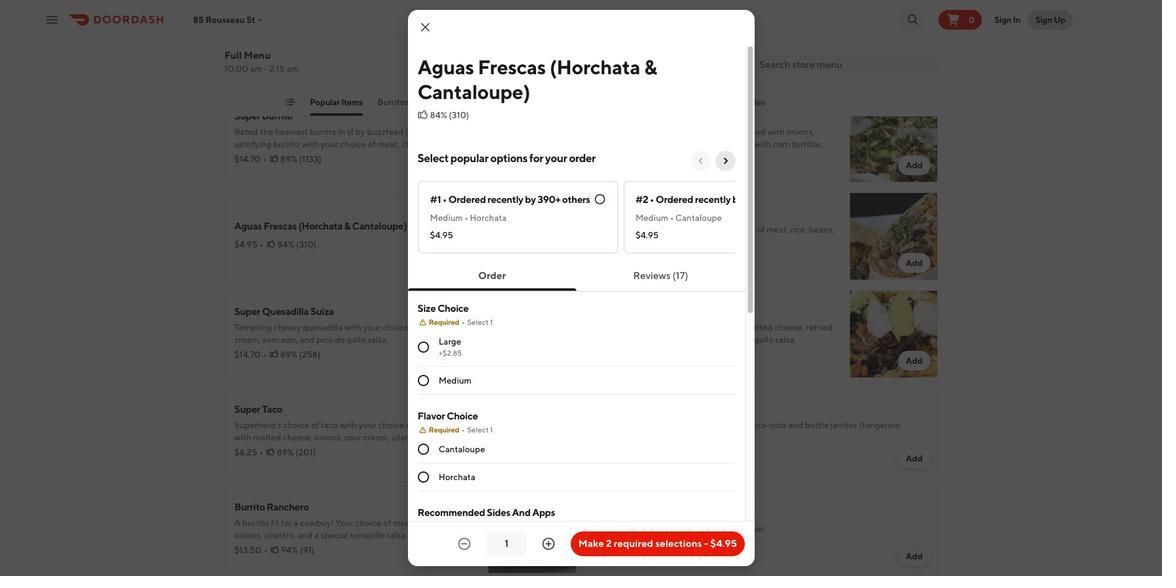 Task type: describe. For each thing, give the bounding box(es) containing it.
1 vertical spatial 84%
[[277, 240, 295, 250]]

up
[[1055, 15, 1066, 24]]

beans, inside the crispy chips with your choice of meat, melted cheese, refried beans, sour cream, avocado, and pico de gallo salsa.
[[596, 335, 622, 345]]

st
[[247, 15, 255, 24]]

flavor choice
[[418, 411, 478, 423]]

0 vertical spatial sides
[[745, 97, 766, 107]]

coca-
[[748, 421, 771, 431]]

burrito ranchero a burrito fit for a cowboy! your choice of meat, cheese, beans, onions, cilantro, and a special tomatillo salsa.
[[235, 502, 475, 541]]

89% (201)
[[277, 448, 316, 458]]

meat, inside tasty taco with your choice of meat, topped with onions, cilantro, and hot sauce. tacos only come with corn tortillas. $4.95
[[714, 127, 736, 137]]

burritos button
[[378, 96, 409, 116]]

(310) inside 'aguas frescas (horchata & cantaloupe)' dialog
[[449, 110, 470, 120]]

Horchata radio
[[418, 472, 429, 483]]

meat, inside the crispy chips with your choice of meat, melted cheese, refried beans, sour cream, avocado, and pico de gallo salsa.
[[722, 323, 744, 333]]

taco inside the super taco superhero's choice of taco with your choice of meat, topped with melted cheese, onions, sour cream, cilantro, avocado, and hot sauce. tacos only come with corn tortillas.
[[321, 421, 338, 431]]

and inside super quesadilla suiza tempting cheesy quesadilla with your choice of meat, sour cream, avocado, and pico de gallo salsa.
[[300, 335, 315, 345]]

nachos button
[[522, 96, 552, 116]]

0 vertical spatial select
[[418, 152, 449, 165]]

buzzfeed
[[367, 127, 404, 137]]

topped inside tasty taco with your choice of meat, topped with onions, cilantro, and hot sauce. tacos only come with corn tortillas. $4.95
[[738, 127, 766, 137]]

super taco superhero's choice of taco with your choice of meat, topped with melted cheese, onions, sour cream, cilantro, avocado, and hot sauce. tacos only come with corn tortillas.
[[235, 404, 477, 455]]

choice for size choice
[[438, 303, 469, 315]]

Cantaloupe radio
[[418, 444, 429, 455]]

super burrito rated the heaviest burrito in sf by buzzfeed (2015)! ultra satisfying burrito with your choice of meat, cheese, sour cream, rice, beans, pico de gallo salsa, and avocado.
[[235, 110, 456, 162]]

tacos inside the super taco superhero's choice of taco with your choice of meat, topped with melted cheese, onions, sour cream, cilantro, avocado, and hot sauce. tacos only come with corn tortillas.
[[276, 445, 299, 455]]

beans, inside super burrito rated the heaviest burrito in sf by buzzfeed (2015)! ultra satisfying burrito with your choice of meat, cheese, sour cream, rice, beans, pico de gallo salsa, and avocado.
[[281, 152, 307, 162]]

and inside regular burrito mouth-watering burrito with your choice of meat, rice, beans, onions, cilantro, and pico de gallo salsa.
[[660, 237, 675, 247]]

avocado, inside the super taco superhero's choice of taco with your choice of meat, topped with melted cheese, onions, sour cream, cilantro, avocado, and hot sauce. tacos only come with corn tortillas.
[[425, 433, 461, 443]]

recommended sides and apps
[[418, 507, 555, 519]]

and inside burrito ranchero a burrito fit for a cowboy! your choice of meat, cheese, beans, onions, cilantro, and a special tomatillo salsa.
[[298, 531, 313, 541]]

(201)
[[296, 448, 316, 458]]

• select 1 for flavor choice
[[462, 426, 493, 435]]

chips
[[623, 323, 644, 333]]

$4.95 •
[[235, 240, 264, 250]]

(91)
[[300, 546, 315, 556]]

beans, inside burrito ranchero a burrito fit for a cowboy! your choice of meat, cheese, beans, onions, cilantro, and a special tomatillo salsa.
[[449, 519, 475, 528]]

choice inside burrito ranchero a burrito fit for a cowboy! your choice of meat, cheese, beans, onions, cilantro, and a special tomatillo salsa.
[[356, 519, 382, 528]]

refried
[[807, 323, 833, 333]]

your inside the crispy chips with your choice of meat, melted cheese, refried beans, sour cream, avocado, and pico de gallo salsa.
[[665, 323, 682, 333]]

the inside the mexican sodas available are bottle coca-cola and bottle jarritos (tangerine, pineapple, tamarind, and grapefruit).
[[596, 421, 611, 431]]

89% for rated
[[281, 154, 298, 164]]

frescas for •
[[264, 221, 297, 232]]

$12.95 • for mouth-watering burrito with your choice of meat, rice, beans, onions, cilantro, and pico de gallo salsa.
[[596, 252, 629, 262]]

decrease quantity by 1 image
[[457, 537, 472, 552]]

1 vertical spatial quesadilla
[[628, 525, 668, 535]]

$13.50 •
[[235, 546, 268, 556]]

store
[[441, 74, 461, 84]]

make 2 required selections - $4.95 button
[[571, 532, 745, 557]]

85 rousseau st button
[[193, 15, 265, 24]]

gallo for with
[[755, 335, 774, 345]]

of inside the crispy chips with your choice of meat, melted cheese, refried beans, sour cream, avocado, and pico de gallo salsa.
[[712, 323, 720, 333]]

tasty taco with your choice of meat, topped with onions, cilantro, and hot sauce. tacos only come with corn tortillas. $4.95
[[596, 127, 824, 164]]

of inside burrito ranchero a burrito fit for a cowboy! your choice of meat, cheese, beans, onions, cilantro, and a special tomatillo salsa.
[[384, 519, 392, 528]]

pico for with
[[724, 335, 741, 345]]

onions, inside regular burrito mouth-watering burrito with your choice of meat, rice, beans, onions, cilantro, and pico de gallo salsa.
[[596, 237, 624, 247]]

88% (300)
[[642, 252, 684, 262]]

#1 • ordered recently by 390+ others
[[430, 194, 591, 206]]

mexican
[[613, 421, 646, 431]]

super quesadilla suiza tempting cheesy quesadilla with your choice of meat, sour cream, avocado, and pico de gallo salsa.
[[235, 306, 461, 345]]

recently for 390+
[[488, 194, 524, 206]]

tomatillo
[[350, 531, 385, 541]]

special
[[321, 531, 348, 541]]

#1
[[430, 194, 441, 206]]

onions, inside the super taco superhero's choice of taco with your choice of meat, topped with melted cheese, onions, sour cream, cilantro, avocado, and hot sauce. tacos only come with corn tortillas.
[[315, 433, 343, 443]]

94%
[[281, 546, 298, 556]]

sodas
[[648, 421, 670, 431]]

1 horizontal spatial tacos
[[424, 97, 446, 107]]

tacos button
[[424, 96, 446, 116]]

add for mouth-watering burrito with your choice of meat, rice, beans, onions, cilantro, and pico de gallo salsa.
[[906, 258, 923, 268]]

add button for a burrito fit for a cowboy! your choice of meat, cheese, beans, onions, cilantro, and a special tomatillo salsa.
[[537, 547, 569, 567]]

meat.
[[745, 525, 767, 535]]

1 vertical spatial (310)
[[296, 240, 317, 250]]

burrito for super burrito
[[262, 110, 293, 122]]

fee
[[574, 519, 588, 530]]

only inside tasty taco with your choice of meat, topped with onions, cilantro, and hot sauce. tacos only come with corn tortillas. $4.95
[[712, 139, 729, 149]]

enjoy
[[494, 519, 519, 530]]

come inside tasty taco with your choice of meat, topped with onions, cilantro, and hot sauce. tacos only come with corn tortillas. $4.95
[[731, 139, 753, 149]]

2:15
[[269, 64, 285, 74]]

topped inside the super taco superhero's choice of taco with your choice of meat, topped with melted cheese, onions, sour cream, cilantro, avocado, and hot sauce. tacos only come with corn tortillas.
[[440, 421, 469, 431]]

$14.70 for super quesadilla suiza
[[235, 350, 261, 360]]

88%
[[642, 252, 659, 262]]

85
[[193, 15, 204, 24]]

sour inside super burrito rated the heaviest burrito in sf by buzzfeed (2015)! ultra satisfying burrito with your choice of meat, cheese, sour cream, rice, beans, pico de gallo salsa, and avocado.
[[434, 139, 450, 149]]

cheese, inside burrito ranchero a burrito fit for a cowboy! your choice of meat, cheese, beans, onions, cilantro, and a special tomatillo salsa.
[[417, 519, 447, 528]]

de for mouth-
[[695, 237, 705, 247]]

recently for 260+
[[695, 194, 731, 206]]

order button
[[459, 264, 526, 289]]

and inside the super taco superhero's choice of taco with your choice of meat, topped with melted cheese, onions, sour cream, cilantro, avocado, and hot sauce. tacos only come with corn tortillas.
[[462, 433, 477, 443]]

watering
[[627, 225, 661, 235]]

cheesy
[[596, 525, 626, 535]]

for inside 'aguas frescas (horchata & cantaloupe)' dialog
[[530, 152, 544, 165]]

0 vertical spatial horchata
[[470, 213, 507, 223]]

sour inside super quesadilla suiza tempting cheesy quesadilla with your choice of meat, sour cream, avocado, and pico de gallo salsa.
[[445, 323, 461, 333]]

sauce. inside the super taco superhero's choice of taco with your choice of meat, topped with melted cheese, onions, sour cream, cilantro, avocado, and hot sauce. tacos only come with corn tortillas.
[[250, 445, 274, 455]]

#2
[[636, 194, 649, 206]]

others for #2 • ordered recently by 260+ others
[[770, 194, 798, 206]]

tortillas. inside tasty taco with your choice of meat, topped with onions, cilantro, and hot sauce. tacos only come with corn tortillas. $4.95
[[793, 139, 824, 149]]

melted inside the crispy chips with your choice of meat, melted cheese, refried beans, sour cream, avocado, and pico de gallo salsa.
[[746, 323, 773, 333]]

delivery
[[536, 519, 572, 530]]

85% (112)
[[642, 540, 679, 550]]

aguas frescas (horchata & cantaloupe) dialog
[[408, 10, 824, 577]]

quesadillas
[[461, 97, 507, 107]]

(112)
[[661, 540, 679, 550]]

previous image
[[696, 156, 706, 166]]

super for super quesadilla suiza
[[235, 306, 260, 318]]

cilantro, inside regular burrito mouth-watering burrito with your choice of meat, rice, beans, onions, cilantro, and pico de gallo salsa.
[[626, 237, 658, 247]]

0 vertical spatial a
[[294, 519, 299, 528]]

medium for medium • cantaloupe
[[636, 213, 669, 223]]

$0
[[521, 519, 534, 530]]

(17)
[[673, 270, 689, 282]]

satisfying
[[235, 139, 272, 149]]

menu
[[244, 50, 271, 61]]

burrito inside burrito ranchero a burrito fit for a cowboy! your choice of meat, cheese, beans, onions, cilantro, and a special tomatillo salsa.
[[235, 502, 265, 514]]

pico inside super burrito rated the heaviest burrito in sf by buzzfeed (2015)! ultra satisfying burrito with your choice of meat, cheese, sour cream, rice, beans, pico de gallo salsa, and avocado.
[[308, 152, 325, 162]]

1 vertical spatial a
[[315, 531, 319, 541]]

and inside the crispy chips with your choice of meat, melted cheese, refried beans, sour cream, avocado, and pico de gallo salsa.
[[708, 335, 723, 345]]

regular burrito image
[[850, 193, 938, 281]]

260+
[[745, 194, 768, 206]]

de for suiza
[[335, 335, 345, 345]]

with inside super quesadilla suiza tempting cheesy quesadilla with your choice of meat, sour cream, avocado, and pico de gallo salsa.
[[345, 323, 362, 333]]

$14.70 • for burrito
[[235, 154, 267, 164]]

from
[[405, 74, 424, 84]]

meat, inside burrito ranchero a burrito fit for a cowboy! your choice of meat, cheese, beans, onions, cilantro, and a special tomatillo salsa.
[[393, 519, 416, 528]]

sides inside 'aguas frescas (horchata & cantaloupe)' dialog
[[487, 507, 511, 519]]

meat, inside the super taco superhero's choice of taco with your choice of meat, topped with melted cheese, onions, sour cream, cilantro, avocado, and hot sauce. tacos only come with corn tortillas.
[[416, 421, 438, 431]]

85%
[[642, 540, 660, 550]]

medium • cantaloupe
[[636, 213, 722, 223]]

meat, inside regular burrito mouth-watering burrito with your choice of meat, rice, beans, onions, cilantro, and pico de gallo salsa.
[[767, 225, 789, 235]]

(1133)
[[299, 154, 322, 164]]

items
[[339, 74, 360, 84]]

reviews (17) button
[[614, 264, 709, 289]]

cheese, inside super burrito rated the heaviest burrito in sf by buzzfeed (2015)! ultra satisfying burrito with your choice of meat, cheese, sour cream, rice, beans, pico de gallo salsa, and avocado.
[[402, 139, 432, 149]]

+$2.85
[[439, 349, 462, 358]]

add button for crispy chips with your choice of meat, melted cheese, refried beans, sour cream, avocado, and pico de gallo salsa.
[[899, 351, 931, 371]]

0 vertical spatial cantaloupe
[[676, 213, 722, 223]]

$6.25
[[235, 448, 257, 458]]

recommended
[[418, 507, 485, 519]]

cilantro, inside the super taco superhero's choice of taco with your choice of meat, topped with melted cheese, onions, sour cream, cilantro, avocado, and hot sauce. tacos only come with corn tortillas.
[[392, 433, 424, 443]]

select popular options for your order
[[418, 152, 596, 165]]

hot inside the super taco superhero's choice of taco with your choice of meat, topped with melted cheese, onions, sour cream, cilantro, avocado, and hot sauce. tacos only come with corn tortillas.
[[235, 445, 248, 455]]

medium inside size choice group
[[439, 376, 472, 386]]

Item Search search field
[[760, 58, 928, 72]]

(horchata for 84% (310)
[[550, 55, 641, 79]]

burrito inside burrito ranchero a burrito fit for a cowboy! your choice of meat, cheese, beans, onions, cilantro, and a special tomatillo salsa.
[[243, 519, 269, 528]]

salsa. inside burrito ranchero a burrito fit for a cowboy! your choice of meat, cheese, beans, onions, cilantro, and a special tomatillo salsa.
[[387, 531, 408, 541]]

tacos inside tasty taco with your choice of meat, topped with onions, cilantro, and hot sauce. tacos only come with corn tortillas. $4.95
[[688, 139, 711, 149]]

full menu 10:00 am - 2:15 am
[[225, 50, 299, 74]]

$6.25 •
[[235, 448, 263, 458]]

sour inside the crispy chips with your choice of meat, melted cheese, refried beans, sour cream, avocado, and pico de gallo salsa.
[[624, 335, 641, 345]]

super quesadilla suiza image
[[489, 291, 576, 379]]

sign for sign in
[[995, 15, 1012, 24]]

cheesy quesadilla with your choice of meat.
[[596, 525, 767, 535]]

1 vertical spatial order
[[645, 519, 669, 530]]

sauce. inside tasty taco with your choice of meat, topped with onions, cilantro, and hot sauce. tacos only come with corn tortillas. $4.95
[[662, 139, 687, 149]]

and
[[512, 507, 531, 519]]

required for flavor
[[429, 426, 460, 435]]

your inside 'aguas frescas (horchata & cantaloupe)' dialog
[[546, 152, 567, 165]]

the inside popular items the most commonly ordered items and dishes from this store
[[225, 74, 240, 84]]

hot inside tasty taco with your choice of meat, topped with onions, cilantro, and hot sauce. tacos only come with corn tortillas. $4.95
[[647, 139, 660, 149]]

corn inside tasty taco with your choice of meat, topped with onions, cilantro, and hot sauce. tacos only come with corn tortillas. $4.95
[[773, 139, 791, 149]]

(258)
[[299, 350, 321, 360]]

others for #1 • ordered recently by 390+ others
[[563, 194, 591, 206]]

super nachos image
[[850, 291, 938, 379]]

sign up link
[[1029, 10, 1074, 29]]

burrito inside regular burrito mouth-watering burrito with your choice of meat, rice, beans, onions, cilantro, and pico de gallo salsa.
[[663, 225, 690, 235]]

popular for popular items
[[310, 97, 340, 107]]

cream, inside the super taco superhero's choice of taco with your choice of meat, topped with melted cheese, onions, sour cream, cilantro, avocado, and hot sauce. tacos only come with corn tortillas.
[[363, 433, 390, 443]]

taco
[[262, 404, 283, 416]]

only inside the super taco superhero's choice of taco with your choice of meat, topped with melted cheese, onions, sour cream, cilantro, avocado, and hot sauce. tacos only come with corn tortillas.
[[300, 445, 317, 455]]

order inside 'aguas frescas (horchata & cantaloupe)' dialog
[[569, 152, 596, 165]]

regular burrito mouth-watering burrito with your choice of meat, rice, beans, onions, cilantro, and pico de gallo salsa.
[[596, 208, 835, 247]]

tamarind,
[[639, 433, 677, 443]]

cheese, inside the crispy chips with your choice of meat, melted cheese, refried beans, sour cream, avocado, and pico de gallo salsa.
[[775, 323, 805, 333]]

add button for superhero's choice of taco with your choice of meat, topped with melted cheese, onions, sour cream, cilantro, avocado, and hot sauce. tacos only come with corn tortillas.
[[537, 449, 569, 469]]

of inside regular burrito mouth-watering burrito with your choice of meat, rice, beans, onions, cilantro, and pico de gallo salsa.
[[757, 225, 765, 235]]

rice, inside super burrito rated the heaviest burrito in sf by buzzfeed (2015)! ultra satisfying burrito with your choice of meat, cheese, sour cream, rice, beans, pico de gallo salsa, and avocado.
[[263, 152, 279, 162]]

with inside the crispy chips with your choice of meat, melted cheese, refried beans, sour cream, avocado, and pico de gallo salsa.
[[646, 323, 663, 333]]

super burrito image
[[489, 95, 576, 183]]

select for size choice
[[468, 318, 489, 327]]

sign in link
[[988, 7, 1029, 32]]

taco inside tasty taco with your choice of meat, topped with onions, cilantro, and hot sauce. tacos only come with corn tortillas. $4.95
[[619, 127, 636, 137]]

nachos
[[522, 97, 552, 107]]

390+
[[538, 194, 561, 206]]



Task type: vqa. For each thing, say whether or not it's contained in the screenshot.
Latin Ninja image
no



Task type: locate. For each thing, give the bounding box(es) containing it.
• inside the flavor choice group
[[462, 426, 465, 435]]

onions, inside tasty taco with your choice of meat, topped with onions, cilantro, and hot sauce. tacos only come with corn tortillas. $4.95
[[787, 127, 815, 137]]

am down menu
[[250, 64, 262, 74]]

with
[[638, 127, 655, 137], [768, 127, 785, 137], [302, 139, 319, 149], [754, 139, 772, 149], [691, 225, 708, 235], [345, 323, 362, 333], [646, 323, 663, 333], [340, 421, 357, 431], [235, 433, 252, 443], [342, 445, 360, 455], [669, 525, 687, 535]]

0 horizontal spatial come
[[319, 445, 341, 455]]

cilantro, up cantaloupe option
[[392, 433, 424, 443]]

pico inside super quesadilla suiza tempting cheesy quesadilla with your choice of meat, sour cream, avocado, and pico de gallo salsa.
[[317, 335, 333, 345]]

cheese, up avocado.
[[402, 139, 432, 149]]

close aguas frescas (horchata & cantaloupe) image
[[418, 20, 433, 35]]

cilantro, inside tasty taco with your choice of meat, topped with onions, cilantro, and hot sauce. tacos only come with corn tortillas. $4.95
[[596, 139, 628, 149]]

1 vertical spatial $12.95 •
[[596, 540, 629, 550]]

aguas up tacos "button"
[[418, 55, 474, 79]]

cola
[[771, 421, 787, 431]]

$14.70 down satisfying
[[235, 154, 261, 164]]

1 recently from the left
[[488, 194, 524, 206]]

84% (310) inside 'aguas frescas (horchata & cantaloupe)' dialog
[[430, 110, 470, 120]]

popular for popular items the most commonly ordered items and dishes from this store
[[225, 55, 272, 71]]

select down the ultra
[[418, 152, 449, 165]]

your inside super burrito rated the heaviest burrito in sf by buzzfeed (2015)! ultra satisfying burrito with your choice of meat, cheese, sour cream, rice, beans, pico de gallo salsa, and avocado.
[[321, 139, 338, 149]]

cilantro, down watering
[[626, 237, 658, 247]]

89% left (201)
[[277, 448, 294, 458]]

0 vertical spatial for
[[530, 152, 544, 165]]

1 horizontal spatial come
[[731, 139, 753, 149]]

cantaloupe) inside dialog
[[418, 80, 531, 103]]

cheese, down the horchata option at the bottom of page
[[417, 519, 447, 528]]

1 horizontal spatial rice,
[[791, 225, 808, 235]]

superhero's
[[235, 421, 282, 431]]

popular inside popular items the most commonly ordered items and dishes from this store
[[225, 55, 272, 71]]

• select 1 inside size choice group
[[462, 318, 493, 327]]

#2 • ordered recently by 260+ others
[[636, 194, 798, 206]]

10:00
[[225, 64, 248, 74]]

the left most
[[225, 74, 240, 84]]

bottle left jarritos
[[805, 421, 829, 431]]

1 vertical spatial • select 1
[[462, 426, 493, 435]]

grapefruit).
[[695, 433, 739, 443]]

gallo inside super quesadilla suiza tempting cheesy quesadilla with your choice of meat, sour cream, avocado, and pico de gallo salsa.
[[347, 335, 366, 345]]

others right 390+
[[563, 194, 591, 206]]

$4.95 inside tasty taco with your choice of meat, topped with onions, cilantro, and hot sauce. tacos only come with corn tortillas. $4.95
[[596, 154, 619, 164]]

cheese, left refried at the bottom right of the page
[[775, 323, 805, 333]]

choice inside super quesadilla suiza tempting cheesy quesadilla with your choice of meat, sour cream, avocado, and pico de gallo salsa.
[[383, 323, 409, 333]]

2 horizontal spatial by
[[733, 194, 744, 206]]

increase quantity by 1 image
[[542, 537, 557, 552]]

pico
[[308, 152, 325, 162], [677, 237, 693, 247], [317, 335, 333, 345], [724, 335, 741, 345]]

super up tempting
[[235, 306, 260, 318]]

0 vertical spatial popular
[[225, 55, 272, 71]]

your inside the super taco superhero's choice of taco with your choice of meat, topped with melted cheese, onions, sour cream, cilantro, avocado, and hot sauce. tacos only come with corn tortillas.
[[359, 421, 377, 431]]

ordered
[[305, 74, 337, 84]]

required
[[614, 538, 654, 550]]

0 horizontal spatial &
[[344, 221, 351, 232]]

quesadilla inside super quesadilla suiza tempting cheesy quesadilla with your choice of meat, sour cream, avocado, and pico de gallo salsa.
[[303, 323, 343, 333]]

$14.70 • down satisfying
[[235, 154, 267, 164]]

select inside the flavor choice group
[[468, 426, 489, 435]]

2 • select 1 from the top
[[462, 426, 493, 435]]

select down flavor choice
[[468, 426, 489, 435]]

tortillas. inside the super taco superhero's choice of taco with your choice of meat, topped with melted cheese, onions, sour cream, cilantro, avocado, and hot sauce. tacos only come with corn tortillas.
[[381, 445, 412, 455]]

2 sign from the left
[[1036, 15, 1053, 24]]

1 • select 1 from the top
[[462, 318, 493, 327]]

$12.95 • down mouth-
[[596, 252, 629, 262]]

burrito up the
[[262, 110, 293, 122]]

1 horizontal spatial sign
[[1036, 15, 1053, 24]]

$12.95 for mouth-watering burrito with your choice of meat, rice, beans, onions, cilantro, and pico de gallo salsa.
[[596, 252, 622, 262]]

(horchata for •
[[299, 221, 343, 232]]

melted left refried at the bottom right of the page
[[746, 323, 773, 333]]

cheese, inside the super taco superhero's choice of taco with your choice of meat, topped with melted cheese, onions, sour cream, cilantro, avocado, and hot sauce. tacos only come with corn tortillas.
[[283, 433, 313, 443]]

by
[[356, 127, 366, 137], [525, 194, 536, 206], [733, 194, 744, 206]]

medium for medium • horchata
[[430, 213, 463, 223]]

1 for size choice
[[490, 318, 493, 327]]

0 horizontal spatial only
[[300, 445, 317, 455]]

frescas up '$4.95 •'
[[264, 221, 297, 232]]

by left 260+
[[733, 194, 744, 206]]

reviews
[[634, 270, 671, 282]]

3 super from the top
[[235, 404, 260, 416]]

0 horizontal spatial items
[[274, 55, 308, 71]]

full
[[225, 50, 242, 61]]

hot down superhero's
[[235, 445, 248, 455]]

$12.95 down mouth-
[[596, 252, 622, 262]]

aguas frescas (horchata & cantaloupe) for •
[[235, 221, 407, 232]]

1 vertical spatial 84% (310)
[[277, 240, 317, 250]]

hot up #2
[[647, 139, 660, 149]]

a down ranchero
[[294, 519, 299, 528]]

popular items the most commonly ordered items and dishes from this store
[[225, 55, 461, 84]]

0 vertical spatial hot
[[647, 139, 660, 149]]

popular items
[[310, 97, 363, 107]]

rice, inside regular burrito mouth-watering burrito with your choice of meat, rice, beans, onions, cilantro, and pico de gallo salsa.
[[791, 225, 808, 235]]

$14.70 •
[[235, 154, 267, 164], [235, 350, 267, 360]]

0 vertical spatial topped
[[738, 127, 766, 137]]

the up pineapple,
[[596, 421, 611, 431]]

1 horizontal spatial only
[[712, 139, 729, 149]]

frescas up nachos
[[478, 55, 546, 79]]

corn inside the super taco superhero's choice of taco with your choice of meat, topped with melted cheese, onions, sour cream, cilantro, avocado, and hot sauce. tacos only come with corn tortillas.
[[361, 445, 379, 455]]

1 vertical spatial aguas
[[235, 221, 262, 232]]

0 vertical spatial corn
[[773, 139, 791, 149]]

medium
[[430, 213, 463, 223], [636, 213, 669, 223], [439, 376, 472, 386]]

burrito up a at left bottom
[[235, 502, 265, 514]]

1 horizontal spatial (310)
[[449, 110, 470, 120]]

required
[[429, 318, 460, 327], [429, 426, 460, 435]]

gallo inside the crispy chips with your choice of meat, melted cheese, refried beans, sour cream, avocado, and pico de gallo salsa.
[[755, 335, 774, 345]]

2 vertical spatial select
[[468, 426, 489, 435]]

am right 2:15
[[287, 64, 299, 74]]

frescas for 84% (310)
[[478, 55, 546, 79]]

- right 'selections'
[[705, 538, 709, 550]]

1 horizontal spatial 84%
[[430, 110, 447, 120]]

size choice group
[[418, 302, 736, 395]]

burrito inside super burrito rated the heaviest burrito in sf by buzzfeed (2015)! ultra satisfying burrito with your choice of meat, cheese, sour cream, rice, beans, pico de gallo salsa, and avocado.
[[262, 110, 293, 122]]

tacos down this
[[424, 97, 446, 107]]

- for am
[[264, 64, 268, 74]]

0 vertical spatial (horchata
[[550, 55, 641, 79]]

meat, inside super quesadilla suiza tempting cheesy quesadilla with your choice of meat, sour cream, avocado, and pico de gallo salsa.
[[421, 323, 443, 333]]

quesadilla
[[303, 323, 343, 333], [628, 525, 668, 535]]

open menu image
[[45, 12, 59, 27]]

super up rated
[[235, 110, 260, 122]]

flavor choice group
[[418, 410, 736, 492]]

select inside size choice group
[[468, 318, 489, 327]]

ordered for #1
[[449, 194, 486, 206]]

popular up most
[[225, 55, 272, 71]]

salsa. inside the crispy chips with your choice of meat, melted cheese, refried beans, sour cream, avocado, and pico de gallo salsa.
[[776, 335, 797, 345]]

1 sign from the left
[[995, 15, 1012, 24]]

onions, inside burrito ranchero a burrito fit for a cowboy! your choice of meat, cheese, beans, onions, cilantro, and a special tomatillo salsa.
[[235, 531, 263, 541]]

avocado.
[[399, 152, 435, 162]]

reviews (17)
[[634, 270, 689, 282]]

2 super from the top
[[235, 306, 260, 318]]

bottle right the are
[[723, 421, 747, 431]]

1 for flavor choice
[[490, 426, 493, 435]]

1 horizontal spatial sides
[[745, 97, 766, 107]]

&
[[645, 55, 657, 79], [344, 221, 351, 232]]

0 vertical spatial &
[[645, 55, 657, 79]]

89% left (1133)
[[281, 154, 298, 164]]

regular taco image
[[850, 95, 938, 183]]

cheese,
[[402, 139, 432, 149], [775, 323, 805, 333], [283, 433, 313, 443], [417, 519, 447, 528]]

cream,
[[235, 152, 261, 162], [235, 335, 261, 345], [642, 335, 669, 345], [363, 433, 390, 443]]

84%
[[430, 110, 447, 120], [277, 240, 295, 250]]

• inside size choice group
[[462, 318, 465, 327]]

1 required from the top
[[429, 318, 460, 327]]

and inside popular items the most commonly ordered items and dishes from this store
[[362, 74, 377, 84]]

choice inside regular burrito mouth-watering burrito with your choice of meat, rice, beans, onions, cilantro, and pico de gallo salsa.
[[729, 225, 756, 235]]

1 vertical spatial topped
[[440, 421, 469, 431]]

1 vertical spatial aguas frescas (horchata & cantaloupe)
[[235, 221, 407, 232]]

melted
[[746, 323, 773, 333], [253, 433, 281, 443]]

choice inside tasty taco with your choice of meat, topped with onions, cilantro, and hot sauce. tacos only come with corn tortillas. $4.95
[[676, 127, 702, 137]]

and
[[362, 74, 377, 84], [630, 139, 645, 149], [383, 152, 397, 162], [660, 237, 675, 247], [300, 335, 315, 345], [708, 335, 723, 345], [789, 421, 804, 431], [462, 433, 477, 443], [679, 433, 694, 443], [298, 531, 313, 541]]

corn
[[773, 139, 791, 149], [361, 445, 379, 455]]

come right (201)
[[319, 445, 341, 455]]

1 $12.95 from the top
[[596, 252, 622, 262]]

recently up medium • horchata
[[488, 194, 524, 206]]

add for rated the heaviest burrito in sf by buzzfeed (2015)! ultra satisfying burrito with your choice of meat, cheese, sour cream, rice, beans, pico de gallo salsa, and avocado.
[[545, 160, 562, 170]]

1 bottle from the left
[[723, 421, 747, 431]]

• select 1 for size choice
[[462, 318, 493, 327]]

• select 1 down size choice
[[462, 318, 493, 327]]

2 recently from the left
[[695, 194, 731, 206]]

your
[[336, 519, 354, 528]]

& for 84% (310)
[[645, 55, 657, 79]]

dishes
[[378, 74, 403, 84]]

with inside super burrito rated the heaviest burrito in sf by buzzfeed (2015)! ultra satisfying burrito with your choice of meat, cheese, sour cream, rice, beans, pico de gallo salsa, and avocado.
[[302, 139, 319, 149]]

None radio
[[418, 342, 429, 353]]

1 ordered from the left
[[449, 194, 486, 206]]

ordered for #2
[[656, 194, 694, 206]]

cantaloupe inside the flavor choice group
[[439, 445, 485, 455]]

0 horizontal spatial corn
[[361, 445, 379, 455]]

required for size
[[429, 318, 460, 327]]

2 1 from the top
[[490, 426, 493, 435]]

tasty
[[596, 127, 617, 137]]

0
[[969, 15, 975, 24]]

0 horizontal spatial aguas
[[235, 221, 262, 232]]

in
[[338, 127, 346, 137]]

enjoy $0 delivery fee on your first order
[[494, 519, 669, 530]]

aguas up '$4.95 •'
[[235, 221, 262, 232]]

cream, inside the crispy chips with your choice of meat, melted cheese, refried beans, sour cream, avocado, and pico de gallo salsa.
[[642, 335, 669, 345]]

pico for suiza
[[317, 335, 333, 345]]

0 vertical spatial order
[[569, 152, 596, 165]]

cilantro, down tasty
[[596, 139, 628, 149]]

• select 1 inside the flavor choice group
[[462, 426, 493, 435]]

tacos
[[424, 97, 446, 107], [688, 139, 711, 149], [276, 445, 299, 455]]

1 horizontal spatial items
[[342, 97, 363, 107]]

mouth-
[[596, 225, 627, 235]]

sign in
[[995, 15, 1021, 24]]

beans, inside regular burrito mouth-watering burrito with your choice of meat, rice, beans, onions, cilantro, and pico de gallo salsa.
[[809, 225, 835, 235]]

none radio inside size choice group
[[418, 342, 429, 353]]

items for popular items the most commonly ordered items and dishes from this store
[[274, 55, 308, 71]]

cantaloupe down flavor choice
[[439, 445, 485, 455]]

size choice
[[418, 303, 469, 315]]

84% (310) up the ultra
[[430, 110, 470, 120]]

medium up watering
[[636, 213, 669, 223]]

Medium radio
[[418, 375, 429, 387]]

1 horizontal spatial tortillas.
[[793, 139, 824, 149]]

cream, inside super burrito rated the heaviest burrito in sf by buzzfeed (2015)! ultra satisfying burrito with your choice of meat, cheese, sour cream, rice, beans, pico de gallo salsa, and avocado.
[[235, 152, 261, 162]]

$14.70 • for quesadilla
[[235, 350, 267, 360]]

cheesy
[[274, 323, 301, 333]]

2 am from the left
[[287, 64, 299, 74]]

0 vertical spatial 84%
[[430, 110, 447, 120]]

1 $12.95 • from the top
[[596, 252, 629, 262]]

0 horizontal spatial hot
[[235, 445, 248, 455]]

sf
[[347, 127, 354, 137]]

0 vertical spatial rice,
[[263, 152, 279, 162]]

1 vertical spatial only
[[300, 445, 317, 455]]

0 horizontal spatial for
[[281, 519, 292, 528]]

cantaloupe down the #2 • ordered recently by 260+ others in the right of the page
[[676, 213, 722, 223]]

89% for suiza
[[281, 350, 298, 360]]

0 horizontal spatial popular
[[225, 55, 272, 71]]

0 vertical spatial required
[[429, 318, 460, 327]]

burrito left the in
[[310, 127, 337, 137]]

burrito right a at left bottom
[[243, 519, 269, 528]]

hot
[[647, 139, 660, 149], [235, 445, 248, 455]]

1 horizontal spatial bottle
[[805, 421, 829, 431]]

cheese, up 89% (201)
[[283, 433, 313, 443]]

- inside button
[[705, 538, 709, 550]]

$14.70
[[235, 154, 261, 164], [235, 350, 261, 360]]

1 horizontal spatial corn
[[773, 139, 791, 149]]

super taco image
[[489, 388, 576, 476]]

0 horizontal spatial sign
[[995, 15, 1012, 24]]

choice right flavor
[[447, 411, 478, 423]]

0 horizontal spatial sauce.
[[250, 445, 274, 455]]

2 ordered from the left
[[656, 194, 694, 206]]

1 vertical spatial items
[[342, 97, 363, 107]]

$12.95 • down cheesy on the right bottom of the page
[[596, 540, 629, 550]]

by right 'sf'
[[356, 127, 366, 137]]

1 horizontal spatial melted
[[746, 323, 773, 333]]

Current quantity is 1 number field
[[495, 538, 519, 551]]

89% for superhero's
[[277, 448, 294, 458]]

ordered up medium • cantaloupe
[[656, 194, 694, 206]]

tacos down superhero's
[[276, 445, 299, 455]]

1 super from the top
[[235, 110, 260, 122]]

2 vertical spatial 89%
[[277, 448, 294, 458]]

1 vertical spatial for
[[281, 519, 292, 528]]

add for tasty taco with your choice of meat, topped with onions, cilantro, and hot sauce. tacos only come with corn tortillas.
[[906, 160, 923, 170]]

size
[[418, 303, 436, 315]]

avocado, inside super quesadilla suiza tempting cheesy quesadilla with your choice of meat, sour cream, avocado, and pico de gallo salsa.
[[263, 335, 298, 345]]

sign up
[[1036, 15, 1066, 24]]

0 horizontal spatial avocado,
[[263, 335, 298, 345]]

and inside tasty taco with your choice of meat, topped with onions, cilantro, and hot sauce. tacos only come with corn tortillas. $4.95
[[630, 139, 645, 149]]

(tangerine,
[[860, 421, 903, 431]]

0 horizontal spatial ordered
[[449, 194, 486, 206]]

0 horizontal spatial rice,
[[263, 152, 279, 162]]

frescas inside dialog
[[478, 55, 546, 79]]

1 $14.70 from the top
[[235, 154, 261, 164]]

0 horizontal spatial 84% (310)
[[277, 240, 317, 250]]

recently up regular burrito mouth-watering burrito with your choice of meat, rice, beans, onions, cilantro, and pico de gallo salsa.
[[695, 194, 731, 206]]

2 others from the left
[[770, 194, 798, 206]]

salsa. inside regular burrito mouth-watering burrito with your choice of meat, rice, beans, onions, cilantro, and pico de gallo salsa.
[[728, 237, 749, 247]]

de for with
[[743, 335, 753, 345]]

required down size choice
[[429, 318, 460, 327]]

0 horizontal spatial 84%
[[277, 240, 295, 250]]

1 vertical spatial cantaloupe)
[[352, 221, 407, 232]]

gallo inside super burrito rated the heaviest burrito in sf by buzzfeed (2015)! ultra satisfying burrito with your choice of meat, cheese, sour cream, rice, beans, pico de gallo salsa, and avocado.
[[339, 152, 358, 162]]

1 vertical spatial melted
[[253, 433, 281, 443]]

84% right '$4.95 •'
[[277, 240, 295, 250]]

flavor
[[418, 411, 445, 423]]

1 horizontal spatial popular
[[310, 97, 340, 107]]

1 vertical spatial (horchata
[[299, 221, 343, 232]]

0 horizontal spatial am
[[250, 64, 262, 74]]

sign
[[995, 15, 1012, 24], [1036, 15, 1053, 24]]

sign for sign up
[[1036, 15, 1053, 24]]

for inside burrito ranchero a burrito fit for a cowboy! your choice of meat, cheese, beans, onions, cilantro, and a special tomatillo salsa.
[[281, 519, 292, 528]]

0 vertical spatial quesadilla
[[303, 323, 343, 333]]

others right 260+
[[770, 194, 798, 206]]

come inside the super taco superhero's choice of taco with your choice of meat, topped with melted cheese, onions, sour cream, cilantro, avocado, and hot sauce. tacos only come with corn tortillas.
[[319, 445, 341, 455]]

your inside tasty taco with your choice of meat, topped with onions, cilantro, and hot sauce. tacos only come with corn tortillas. $4.95
[[657, 127, 674, 137]]

1 vertical spatial $14.70
[[235, 350, 261, 360]]

are
[[708, 421, 721, 431]]

2
[[606, 538, 612, 550]]

0 horizontal spatial -
[[264, 64, 268, 74]]

aguas for •
[[235, 221, 262, 232]]

make 2 required selections - $4.95
[[579, 538, 738, 550]]

choice inside super burrito rated the heaviest burrito in sf by buzzfeed (2015)! ultra satisfying burrito with your choice of meat, cheese, sour cream, rice, beans, pico de gallo salsa, and avocado.
[[340, 139, 366, 149]]

$13.50
[[235, 546, 262, 556]]

burrito ranchero image
[[489, 486, 576, 574]]

large
[[439, 337, 461, 347]]

rated
[[235, 127, 258, 137]]

2 required from the top
[[429, 426, 460, 435]]

select down size choice
[[468, 318, 489, 327]]

0 horizontal spatial a
[[294, 519, 299, 528]]

0 vertical spatial 89%
[[281, 154, 298, 164]]

come down sides button
[[731, 139, 753, 149]]

am
[[250, 64, 262, 74], [287, 64, 299, 74]]

0 vertical spatial burrito
[[262, 110, 293, 122]]

(horchata inside 'aguas frescas (horchata & cantaloupe)' dialog
[[550, 55, 641, 79]]

2 bottle from the left
[[805, 421, 829, 431]]

0 horizontal spatial melted
[[253, 433, 281, 443]]

84% inside 'aguas frescas (horchata & cantaloupe)' dialog
[[430, 110, 447, 120]]

94% (91)
[[281, 546, 315, 556]]

regular
[[596, 208, 631, 220]]

gallo for suiza
[[347, 335, 366, 345]]

0 vertical spatial only
[[712, 139, 729, 149]]

sign left up
[[1036, 15, 1053, 24]]

choice for flavor choice
[[447, 411, 478, 423]]

gallo inside regular burrito mouth-watering burrito with your choice of meat, rice, beans, onions, cilantro, and pico de gallo salsa.
[[707, 237, 726, 247]]

pineapple,
[[596, 433, 638, 443]]

0 horizontal spatial sides
[[487, 507, 511, 519]]

1 horizontal spatial ordered
[[656, 194, 694, 206]]

medium down +$2.85
[[439, 376, 472, 386]]

ordered up medium • horchata
[[449, 194, 486, 206]]

in
[[1014, 15, 1021, 24]]

your
[[657, 127, 674, 137], [321, 139, 338, 149], [546, 152, 567, 165], [710, 225, 728, 235], [364, 323, 381, 333], [665, 323, 682, 333], [359, 421, 377, 431], [604, 519, 624, 530], [688, 525, 706, 535]]

commonly
[[263, 74, 304, 84]]

0 vertical spatial aguas frescas (horchata & cantaloupe)
[[418, 55, 657, 103]]

1 am from the left
[[250, 64, 262, 74]]

aguas frescas (horchata & cantaloupe) for 84% (310)
[[418, 55, 657, 103]]

add button for rated the heaviest burrito in sf by buzzfeed (2015)! ultra satisfying burrito with your choice of meat, cheese, sour cream, rice, beans, pico de gallo salsa, and avocado.
[[537, 156, 569, 175]]

order
[[479, 270, 506, 282]]

add button for mouth-watering burrito with your choice of meat, rice, beans, onions, cilantro, and pico de gallo salsa.
[[899, 253, 931, 273]]

first
[[626, 519, 643, 530]]

0 vertical spatial tortillas.
[[793, 139, 824, 149]]

melted down superhero's
[[253, 433, 281, 443]]

horchata down #1 • ordered recently by 390+ others
[[470, 213, 507, 223]]

jarritos
[[831, 421, 858, 431]]

1 horizontal spatial 84% (310)
[[430, 110, 470, 120]]

horchata inside the flavor choice group
[[439, 473, 476, 483]]

choice inside the crispy chips with your choice of meat, melted cheese, refried beans, sour cream, avocado, and pico de gallo salsa.
[[684, 323, 710, 333]]

0 vertical spatial 1
[[490, 318, 493, 327]]

0 vertical spatial $14.70 •
[[235, 154, 267, 164]]

89% left the (258)
[[281, 350, 298, 360]]

• select 1 down flavor choice
[[462, 426, 493, 435]]

aguas inside dialog
[[418, 55, 474, 79]]

for right "options"
[[530, 152, 544, 165]]

0 vertical spatial choice
[[438, 303, 469, 315]]

avocado, for suiza
[[263, 335, 298, 345]]

by for #2
[[733, 194, 744, 206]]

popular down ordered
[[310, 97, 340, 107]]

super for super taco
[[235, 404, 260, 416]]

add for a burrito fit for a cowboy! your choice of meat, cheese, beans, onions, cilantro, and a special tomatillo salsa.
[[545, 552, 562, 562]]

2 horizontal spatial avocado,
[[671, 335, 706, 345]]

by left 390+
[[525, 194, 536, 206]]

burrito down #2
[[632, 208, 663, 220]]

2 $12.95 from the top
[[596, 540, 622, 550]]

84% (310) right '$4.95 •'
[[277, 240, 317, 250]]

sides button
[[745, 96, 766, 116]]

- left 2:15
[[264, 64, 268, 74]]

sign left in
[[995, 15, 1012, 24]]

next image
[[721, 156, 731, 166]]

1 horizontal spatial the
[[596, 421, 611, 431]]

meat, inside super burrito rated the heaviest burrito in sf by buzzfeed (2015)! ultra satisfying burrito with your choice of meat, cheese, sour cream, rice, beans, pico de gallo salsa, and avocado.
[[378, 139, 400, 149]]

$12.95 • for cheesy quesadilla with your choice of meat.
[[596, 540, 629, 550]]

2 $12.95 • from the top
[[596, 540, 629, 550]]

add button for tasty taco with your choice of meat, topped with onions, cilantro, and hot sauce. tacos only come with corn tortillas.
[[899, 156, 931, 175]]

0 vertical spatial • select 1
[[462, 318, 493, 327]]

0 vertical spatial frescas
[[478, 55, 546, 79]]

de inside super quesadilla suiza tempting cheesy quesadilla with your choice of meat, sour cream, avocado, and pico de gallo salsa.
[[335, 335, 345, 345]]

of inside tasty taco with your choice of meat, topped with onions, cilantro, and hot sauce. tacos only come with corn tortillas. $4.95
[[704, 127, 712, 137]]

medium • horchata
[[430, 213, 507, 223]]

burrito for regular burrito
[[632, 208, 663, 220]]

with inside regular burrito mouth-watering burrito with your choice of meat, rice, beans, onions, cilantro, and pico de gallo salsa.
[[691, 225, 708, 235]]

and inside super burrito rated the heaviest burrito in sf by buzzfeed (2015)! ultra satisfying burrito with your choice of meat, cheese, sour cream, rice, beans, pico de gallo salsa, and avocado.
[[383, 152, 397, 162]]

burritos
[[378, 97, 409, 107]]

quesadilla down suiza
[[303, 323, 343, 333]]

burrito down medium • cantaloupe
[[663, 225, 690, 235]]

ranchero
[[267, 502, 309, 514]]

1 horizontal spatial cantaloupe
[[676, 213, 722, 223]]

aguas
[[418, 55, 474, 79], [235, 221, 262, 232]]

items
[[274, 55, 308, 71], [342, 97, 363, 107]]

items up commonly
[[274, 55, 308, 71]]

1 others from the left
[[563, 194, 591, 206]]

sour inside the super taco superhero's choice of taco with your choice of meat, topped with melted cheese, onions, sour cream, cilantro, avocado, and hot sauce. tacos only come with corn tortillas.
[[345, 433, 362, 443]]

de inside regular burrito mouth-watering burrito with your choice of meat, rice, beans, onions, cilantro, and pico de gallo salsa.
[[695, 237, 705, 247]]

89% (258)
[[281, 350, 321, 360]]

0 horizontal spatial tacos
[[276, 445, 299, 455]]

0 vertical spatial -
[[264, 64, 268, 74]]

1 vertical spatial 89%
[[281, 350, 298, 360]]

de
[[327, 152, 337, 162], [695, 237, 705, 247], [335, 335, 345, 345], [743, 335, 753, 345]]

of inside super burrito rated the heaviest burrito in sf by buzzfeed (2015)! ultra satisfying burrito with your choice of meat, cheese, sour cream, rice, beans, pico de gallo salsa, and avocado.
[[368, 139, 376, 149]]

your inside super quesadilla suiza tempting cheesy quesadilla with your choice of meat, sour cream, avocado, and pico de gallo salsa.
[[364, 323, 381, 333]]

super inside super quesadilla suiza tempting cheesy quesadilla with your choice of meat, sour cream, avocado, and pico de gallo salsa.
[[235, 306, 260, 318]]

salsa. for suiza
[[368, 335, 389, 345]]

by for #1
[[525, 194, 536, 206]]

0 vertical spatial sauce.
[[662, 139, 687, 149]]

0 horizontal spatial tortillas.
[[381, 445, 412, 455]]

medium down #1
[[430, 213, 463, 223]]

0 horizontal spatial topped
[[440, 421, 469, 431]]

1 horizontal spatial for
[[530, 152, 544, 165]]

a down the cowboy!
[[315, 531, 319, 541]]

1 inside size choice group
[[490, 318, 493, 327]]

(310) right '$4.95 •'
[[296, 240, 317, 250]]

items for popular items
[[342, 97, 363, 107]]

add for crispy chips with your choice of meat, melted cheese, refried beans, sour cream, avocado, and pico de gallo salsa.
[[906, 356, 923, 366]]

pico for mouth-
[[677, 237, 693, 247]]

$12.95
[[596, 252, 622, 262], [596, 540, 622, 550]]

avocado, for with
[[671, 335, 706, 345]]

for right fit at the bottom
[[281, 519, 292, 528]]

2 $14.70 from the top
[[235, 350, 261, 360]]

salsa. for mouth-
[[728, 237, 749, 247]]

$14.70 • down tempting
[[235, 350, 267, 360]]

$14.70 for super burrito
[[235, 154, 261, 164]]

2 $14.70 • from the top
[[235, 350, 267, 360]]

a
[[235, 519, 241, 528]]

salsa. for with
[[776, 335, 797, 345]]

84% up the ultra
[[430, 110, 447, 120]]

& for •
[[344, 221, 351, 232]]

1 1 from the top
[[490, 318, 493, 327]]

burrito inside regular burrito mouth-watering burrito with your choice of meat, rice, beans, onions, cilantro, and pico de gallo salsa.
[[632, 208, 663, 220]]

super for super burrito
[[235, 110, 260, 122]]

aguas for 84% (310)
[[418, 55, 474, 79]]

on
[[590, 519, 602, 530]]

cilantro, inside burrito ranchero a burrito fit for a cowboy! your choice of meat, cheese, beans, onions, cilantro, and a special tomatillo salsa.
[[264, 531, 296, 541]]

cantaloupe) for 84% (310)
[[418, 80, 531, 103]]

1 horizontal spatial am
[[287, 64, 299, 74]]

tacos up previous icon
[[688, 139, 711, 149]]

horchata right the horchata option at the bottom of page
[[439, 473, 476, 483]]

quesadilla up 85%
[[628, 525, 668, 535]]

sides
[[745, 97, 766, 107], [487, 507, 511, 519]]

cilantro, down fit at the bottom
[[264, 531, 296, 541]]

pico inside the crispy chips with your choice of meat, melted cheese, refried beans, sour cream, avocado, and pico de gallo salsa.
[[724, 335, 741, 345]]

de inside super burrito rated the heaviest burrito in sf by buzzfeed (2015)! ultra satisfying burrito with your choice of meat, cheese, sour cream, rice, beans, pico de gallo salsa, and avocado.
[[327, 152, 337, 162]]

0 horizontal spatial recently
[[488, 194, 524, 206]]

large +$2.85
[[439, 337, 462, 358]]

0 vertical spatial super
[[235, 110, 260, 122]]

rousseau
[[206, 15, 245, 24]]

1 $14.70 • from the top
[[235, 154, 267, 164]]

1 horizontal spatial taco
[[619, 127, 636, 137]]

by inside super burrito rated the heaviest burrito in sf by buzzfeed (2015)! ultra satisfying burrito with your choice of meat, cheese, sour cream, rice, beans, pico de gallo salsa, and avocado.
[[356, 127, 366, 137]]

$14.70 down tempting
[[235, 350, 261, 360]]

choice right the size
[[438, 303, 469, 315]]

gallo for mouth-
[[707, 237, 726, 247]]

0 vertical spatial (310)
[[449, 110, 470, 120]]

$12.95 down cheesy on the right bottom of the page
[[596, 540, 622, 550]]

0 vertical spatial $14.70
[[235, 154, 261, 164]]

1 horizontal spatial quesadilla
[[628, 525, 668, 535]]

- for selections
[[705, 538, 709, 550]]

burrito down heaviest
[[273, 139, 300, 149]]

super up superhero's
[[235, 404, 260, 416]]

1 vertical spatial tacos
[[688, 139, 711, 149]]

add for superhero's choice of taco with your choice of meat, topped with melted cheese, onions, sour cream, cilantro, avocado, and hot sauce. tacos only come with corn tortillas.
[[545, 454, 562, 464]]

$12.95 for cheesy quesadilla with your choice of meat.
[[596, 540, 622, 550]]

0 vertical spatial taco
[[619, 127, 636, 137]]

required down flavor choice
[[429, 426, 460, 435]]

your inside regular burrito mouth-watering burrito with your choice of meat, rice, beans, onions, cilantro, and pico de gallo salsa.
[[710, 225, 728, 235]]

(310) up the ultra
[[449, 110, 470, 120]]

select for flavor choice
[[468, 426, 489, 435]]

items down items
[[342, 97, 363, 107]]

cantaloupe) for •
[[352, 221, 407, 232]]



